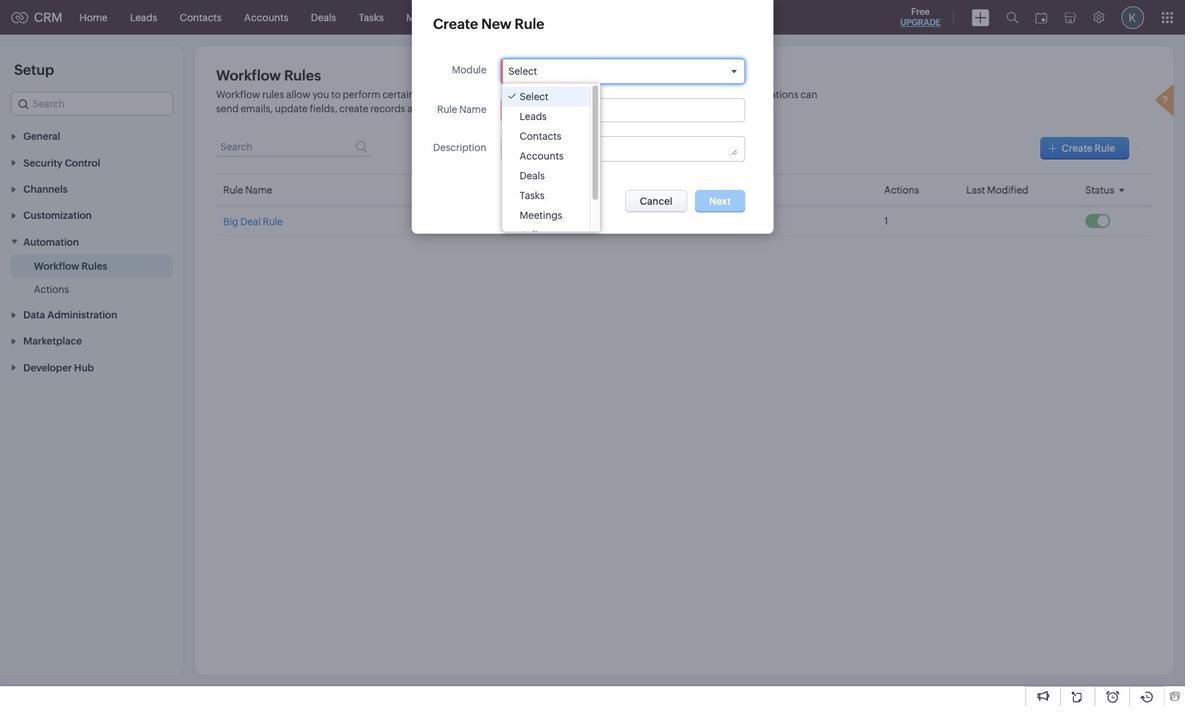 Task type: locate. For each thing, give the bounding box(es) containing it.
create new rule
[[433, 16, 544, 32]]

1 horizontal spatial name
[[459, 104, 486, 115]]

workflow rules up actions link
[[34, 260, 107, 272]]

1 horizontal spatial rule name
[[437, 104, 486, 115]]

rules
[[262, 89, 284, 100]]

reports link
[[505, 0, 564, 34]]

1 horizontal spatial create
[[1062, 143, 1093, 154]]

1 horizontal spatial records
[[553, 89, 588, 100]]

upgrade
[[900, 18, 941, 28]]

0 vertical spatial select
[[508, 66, 537, 77]]

accounts link
[[233, 0, 300, 34]]

create for create rule
[[1062, 143, 1093, 154]]

workflow rules up rules
[[216, 67, 321, 83]]

create inside create rule button
[[1062, 143, 1093, 154]]

meetings
[[406, 12, 449, 23], [520, 210, 562, 221]]

workflow
[[216, 67, 281, 83], [216, 89, 260, 100], [695, 89, 739, 100], [34, 260, 79, 272]]

select up specific
[[508, 66, 537, 77]]

leads link
[[119, 0, 169, 34]]

on left filter at the top of page
[[620, 89, 632, 100]]

tasks inside tasks 'link'
[[359, 12, 384, 23]]

setup
[[14, 61, 54, 78]]

automation region
[[0, 255, 184, 301]]

you
[[312, 89, 329, 100]]

0 vertical spatial rules
[[284, 67, 321, 83]]

contacts right leads link
[[180, 12, 222, 23]]

1 horizontal spatial rules
[[284, 67, 321, 83]]

leads inside tree
[[520, 111, 547, 122]]

on right actions
[[501, 89, 513, 100]]

rules down automation dropdown button
[[81, 260, 107, 272]]

rule
[[515, 16, 544, 32], [437, 104, 457, 115], [1094, 143, 1115, 154], [223, 184, 243, 195], [263, 216, 283, 227]]

0 vertical spatial leads
[[130, 12, 157, 23]]

0 vertical spatial name
[[459, 104, 486, 115]]

0 horizontal spatial on
[[501, 89, 513, 100]]

automations
[[741, 89, 798, 100]]

workflow rules
[[216, 67, 321, 83], [34, 260, 107, 272]]

rules inside automation region
[[81, 260, 107, 272]]

0 horizontal spatial meetings
[[406, 12, 449, 23]]

None text field
[[508, 105, 737, 116]]

last
[[966, 184, 985, 195]]

records down the certain
[[370, 103, 405, 114]]

contacts
[[180, 12, 222, 23], [520, 131, 561, 142]]

0 vertical spatial tasks
[[359, 12, 384, 23]]

free upgrade
[[900, 6, 941, 28]]

accounts down workflow rules allow you to perform certain automatic actions on specific records based on filter criteria. workflow automations can send emails, update fields, create records and much more.
[[520, 151, 564, 162]]

meetings link
[[395, 0, 460, 34]]

0 horizontal spatial tasks
[[359, 12, 384, 23]]

rule name up "big deal rule" link
[[223, 184, 272, 195]]

contacts down workflow rules allow you to perform certain automatic actions on specific records based on filter criteria. workflow automations can send emails, update fields, create records and much more.
[[520, 131, 561, 142]]

workflow up actions link
[[34, 260, 79, 272]]

contacts inside tree
[[520, 131, 561, 142]]

select
[[508, 66, 537, 77], [520, 91, 549, 103]]

rule name
[[437, 104, 486, 115], [223, 184, 272, 195]]

automation
[[23, 236, 79, 248]]

0 vertical spatial create
[[433, 16, 478, 32]]

1 vertical spatial meetings
[[520, 210, 562, 221]]

leads right home "link"
[[130, 12, 157, 23]]

rules
[[284, 67, 321, 83], [81, 260, 107, 272]]

1 vertical spatial rules
[[81, 260, 107, 272]]

0 vertical spatial deals
[[311, 12, 336, 23]]

leads
[[130, 12, 157, 23], [520, 111, 547, 122]]

Search text field
[[216, 137, 371, 157]]

criteria.
[[657, 89, 693, 100]]

0 vertical spatial rule name
[[437, 104, 486, 115]]

name down actions
[[459, 104, 486, 115]]

much
[[427, 103, 453, 114]]

records
[[553, 89, 588, 100], [370, 103, 405, 114]]

name up "big deal rule" link
[[245, 184, 272, 195]]

1 vertical spatial leads
[[520, 111, 547, 122]]

tasks
[[359, 12, 384, 23], [520, 190, 545, 201]]

rule name down actions
[[437, 104, 486, 115]]

1
[[884, 215, 888, 227]]

1 vertical spatial contacts
[[520, 131, 561, 142]]

based
[[590, 89, 618, 100]]

leads down specific
[[520, 111, 547, 122]]

0 vertical spatial contacts
[[180, 12, 222, 23]]

free
[[911, 6, 930, 17]]

records left based
[[553, 89, 588, 100]]

1 horizontal spatial deals
[[479, 215, 505, 227]]

1 horizontal spatial leads
[[520, 111, 547, 122]]

actions up 1
[[884, 184, 919, 195]]

2 horizontal spatial deals
[[520, 170, 545, 182]]

None text field
[[508, 143, 737, 156]]

0 vertical spatial accounts
[[244, 12, 288, 23]]

accounts left the deals link
[[244, 12, 288, 23]]

1 vertical spatial calls
[[520, 230, 542, 241]]

rules up allow
[[284, 67, 321, 83]]

1 horizontal spatial accounts
[[520, 151, 564, 162]]

0 horizontal spatial leads
[[130, 12, 157, 23]]

1 horizontal spatial contacts
[[520, 131, 561, 142]]

0 horizontal spatial records
[[370, 103, 405, 114]]

accounts
[[244, 12, 288, 23], [520, 151, 564, 162]]

1 vertical spatial accounts
[[520, 151, 564, 162]]

filter
[[634, 89, 655, 100]]

workflow rules allow you to perform certain automatic actions on specific records based on filter criteria. workflow automations can send emails, update fields, create records and much more.
[[216, 89, 817, 114]]

actions
[[884, 184, 919, 195], [34, 284, 69, 295]]

tree
[[502, 83, 601, 245]]

deals
[[311, 12, 336, 23], [520, 170, 545, 182], [479, 215, 505, 227]]

update
[[275, 103, 308, 114]]

certain
[[382, 89, 415, 100]]

create
[[433, 16, 478, 32], [1062, 143, 1093, 154]]

2 on from the left
[[620, 89, 632, 100]]

0 horizontal spatial rule name
[[223, 184, 272, 195]]

workflow right criteria.
[[695, 89, 739, 100]]

big deal rule link
[[223, 215, 283, 227]]

1 vertical spatial workflow rules
[[34, 260, 107, 272]]

on
[[501, 89, 513, 100], [620, 89, 632, 100]]

1 horizontal spatial tasks
[[520, 190, 545, 201]]

home
[[80, 12, 107, 23]]

0 horizontal spatial create
[[433, 16, 478, 32]]

1 horizontal spatial meetings
[[520, 210, 562, 221]]

actions down workflow rules link
[[34, 284, 69, 295]]

new
[[481, 16, 511, 32]]

automatic
[[417, 89, 463, 100]]

on
[[693, 184, 707, 195]]

0 vertical spatial meetings
[[406, 12, 449, 23]]

0 horizontal spatial accounts
[[244, 12, 288, 23]]

1 vertical spatial tasks
[[520, 190, 545, 201]]

None button
[[625, 190, 687, 213]]

1 vertical spatial name
[[245, 184, 272, 195]]

1 vertical spatial actions
[[34, 284, 69, 295]]

0 horizontal spatial rules
[[81, 260, 107, 272]]

select right actions
[[520, 91, 549, 103]]

calls
[[472, 12, 494, 23], [520, 230, 542, 241]]

tree containing select
[[502, 83, 601, 245]]

1 horizontal spatial on
[[620, 89, 632, 100]]

0 horizontal spatial actions
[[34, 284, 69, 295]]

0 vertical spatial workflow rules
[[216, 67, 321, 83]]

1 vertical spatial rule name
[[223, 184, 272, 195]]

0 horizontal spatial calls
[[472, 12, 494, 23]]

crm link
[[11, 10, 63, 25]]

1 vertical spatial deals
[[520, 170, 545, 182]]

1 vertical spatial create
[[1062, 143, 1093, 154]]

perform
[[343, 89, 380, 100]]

calendar image
[[1035, 12, 1047, 23]]

name
[[459, 104, 486, 115], [245, 184, 272, 195]]

0 horizontal spatial workflow rules
[[34, 260, 107, 272]]

1 horizontal spatial actions
[[884, 184, 919, 195]]



Task type: vqa. For each thing, say whether or not it's contained in the screenshot.
the bottommost Actions
yes



Task type: describe. For each thing, give the bounding box(es) containing it.
0 horizontal spatial deals
[[311, 12, 336, 23]]

send
[[216, 103, 239, 114]]

last modified
[[966, 184, 1028, 195]]

deal
[[240, 216, 261, 227]]

to
[[331, 89, 341, 100]]

automation button
[[0, 228, 184, 255]]

create
[[339, 103, 368, 114]]

actions
[[465, 89, 499, 100]]

2 vertical spatial deals
[[479, 215, 505, 227]]

workflow inside automation region
[[34, 260, 79, 272]]

leads inside leads link
[[130, 12, 157, 23]]

meetings inside tree
[[520, 210, 562, 221]]

tasks inside tree
[[520, 190, 545, 201]]

specific
[[515, 89, 551, 100]]

module
[[452, 64, 486, 76]]

1 vertical spatial records
[[370, 103, 405, 114]]

fields,
[[310, 103, 337, 114]]

0 vertical spatial actions
[[884, 184, 919, 195]]

modified
[[987, 184, 1028, 195]]

rule inside button
[[1094, 143, 1115, 154]]

0 horizontal spatial contacts
[[180, 12, 222, 23]]

1 vertical spatial select
[[520, 91, 549, 103]]

0 vertical spatial calls
[[472, 12, 494, 23]]

calls link
[[460, 0, 505, 34]]

more.
[[455, 103, 483, 114]]

description
[[433, 142, 486, 153]]

contacts link
[[169, 0, 233, 34]]

workflow up rules
[[216, 67, 281, 83]]

big
[[223, 216, 238, 227]]

tasks link
[[347, 0, 395, 34]]

execute on
[[654, 184, 707, 195]]

emails,
[[241, 103, 273, 114]]

execute
[[654, 184, 691, 195]]

logo image
[[11, 12, 28, 23]]

actions inside automation region
[[34, 284, 69, 295]]

can
[[800, 89, 817, 100]]

deals link
[[300, 0, 347, 34]]

accounts inside accounts link
[[244, 12, 288, 23]]

1 on from the left
[[501, 89, 513, 100]]

workflow rules link
[[34, 259, 107, 273]]

big deal rule
[[223, 216, 283, 227]]

workflow up send
[[216, 89, 260, 100]]

home link
[[68, 0, 119, 34]]

create for create new rule
[[433, 16, 478, 32]]

create rule button
[[1040, 137, 1129, 160]]

select inside 'field'
[[508, 66, 537, 77]]

and
[[407, 103, 425, 114]]

0 horizontal spatial name
[[245, 184, 272, 195]]

allow
[[286, 89, 310, 100]]

Select field
[[501, 59, 744, 83]]

reports
[[516, 12, 552, 23]]

0 vertical spatial records
[[553, 89, 588, 100]]

create rule
[[1062, 143, 1115, 154]]

1 horizontal spatial workflow rules
[[216, 67, 321, 83]]

crm
[[34, 10, 63, 25]]

workflow rules inside automation region
[[34, 260, 107, 272]]

1 horizontal spatial calls
[[520, 230, 542, 241]]

actions link
[[34, 282, 69, 296]]



